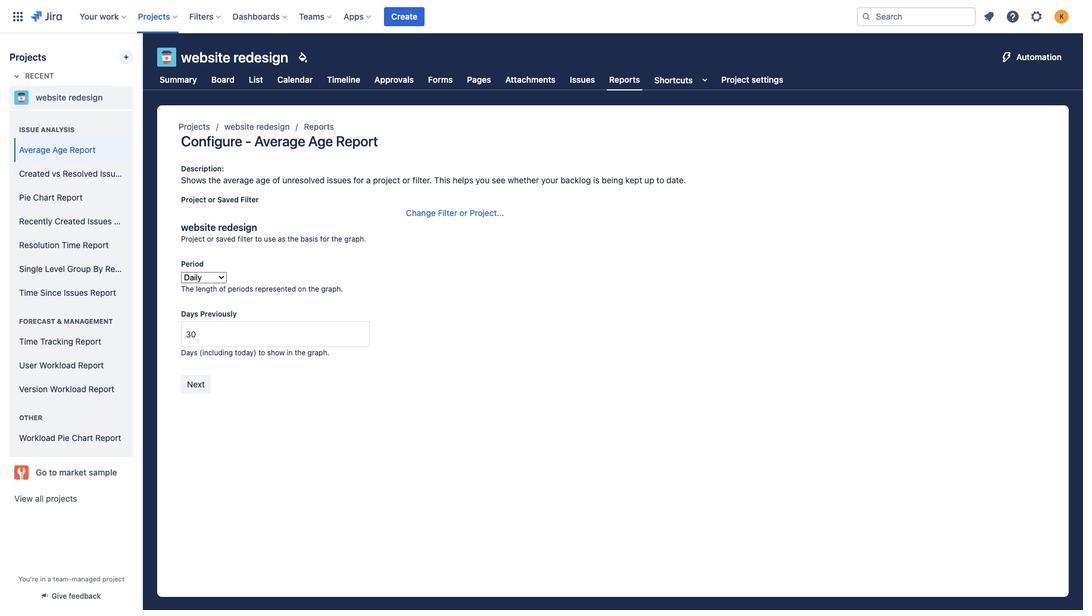 Task type: vqa. For each thing, say whether or not it's contained in the screenshot.
the bottommost More image
no



Task type: describe. For each thing, give the bounding box(es) containing it.
0 vertical spatial pie
[[19, 192, 31, 202]]

tracking
[[40, 336, 73, 346]]

1 group from the top
[[14, 110, 153, 458]]

resolved
[[63, 168, 98, 178]]

all
[[35, 494, 44, 504]]

your
[[80, 11, 98, 21]]

website redesign up saved
[[181, 222, 257, 233]]

website up board
[[181, 49, 231, 66]]

workload for user
[[39, 360, 76, 370]]

1 horizontal spatial website redesign link
[[224, 120, 290, 134]]

for inside description: shows the average age of unresolved issues for a project or filter. this helps you see whether your backlog is being kept up to date.
[[354, 175, 364, 185]]

to right go
[[49, 468, 57, 478]]

report inside 'group'
[[95, 433, 121, 443]]

helps
[[453, 175, 474, 185]]

tab list containing reports
[[150, 69, 793, 91]]

give
[[52, 592, 67, 601]]

by
[[93, 264, 103, 274]]

2 group from the top
[[14, 113, 153, 309]]

or inside description: shows the average age of unresolved issues for a project or filter. this helps you see whether your backlog is being kept up to date.
[[403, 175, 410, 185]]

resolution time report link
[[14, 234, 129, 257]]

create project image
[[122, 52, 131, 62]]

filter.
[[413, 175, 432, 185]]

attachments link
[[503, 69, 558, 91]]

website up saved
[[181, 222, 216, 233]]

&
[[57, 318, 62, 325]]

0 horizontal spatial projects
[[10, 52, 46, 63]]

backlog
[[561, 175, 591, 185]]

list
[[249, 74, 263, 85]]

recently created issues report link
[[14, 210, 140, 234]]

resolution time report
[[19, 240, 109, 250]]

forms
[[428, 74, 453, 85]]

to left the 'show'
[[259, 349, 265, 357]]

the right the 'show'
[[295, 349, 306, 357]]

report inside 'link'
[[90, 288, 116, 298]]

description:
[[181, 164, 224, 173]]

0 vertical spatial website redesign link
[[10, 86, 129, 110]]

or left "saved"
[[208, 195, 216, 204]]

issues down pie chart report link
[[88, 216, 112, 226]]

primary element
[[7, 0, 848, 33]]

see
[[492, 175, 506, 185]]

the right on
[[309, 285, 319, 294]]

basis
[[301, 235, 318, 244]]

recently created issues report
[[19, 216, 140, 226]]

resolution
[[19, 240, 59, 250]]

time for tracking
[[19, 336, 38, 346]]

create button
[[384, 7, 425, 26]]

user workload report
[[19, 360, 104, 370]]

a inside description: shows the average age of unresolved issues for a project or filter. this helps you see whether your backlog is being kept up to date.
[[366, 175, 371, 185]]

graph. for the length of periods represented on the graph.
[[321, 285, 343, 294]]

version
[[19, 384, 48, 394]]

change filter or project... link
[[406, 207, 504, 219]]

pages
[[467, 74, 491, 85]]

project inside description: shows the average age of unresolved issues for a project or filter. this helps you see whether your backlog is being kept up to date.
[[373, 175, 400, 185]]

summary
[[160, 74, 197, 85]]

to inside description: shows the average age of unresolved issues for a project or filter. this helps you see whether your backlog is being kept up to date.
[[657, 175, 665, 185]]

show
[[267, 349, 285, 357]]

on
[[298, 285, 307, 294]]

automation
[[1017, 52, 1062, 62]]

search image
[[862, 12, 872, 21]]

use
[[264, 235, 276, 244]]

summary link
[[157, 69, 199, 91]]

version workload report link
[[14, 378, 129, 402]]

version workload report
[[19, 384, 114, 394]]

created vs resolved issues report link
[[14, 162, 153, 186]]

vs
[[52, 168, 61, 178]]

website redesign up -
[[224, 122, 290, 132]]

time since issues report link
[[14, 281, 129, 305]]

teams button
[[296, 7, 337, 26]]

shortcuts
[[655, 75, 693, 85]]

created vs resolved issues report
[[19, 168, 153, 178]]

description: shows the average age of unresolved issues for a project or filter. this helps you see whether your backlog is being kept up to date.
[[181, 164, 686, 185]]

created inside created vs resolved issues report link
[[19, 168, 50, 178]]

filters
[[189, 11, 214, 21]]

date.
[[667, 175, 686, 185]]

project...
[[470, 208, 504, 218]]

feedback
[[69, 592, 101, 601]]

your
[[542, 175, 559, 185]]

issue
[[19, 126, 39, 133]]

redesign up filter
[[218, 222, 257, 233]]

periods
[[228, 285, 253, 294]]

apps button
[[340, 7, 376, 26]]

of inside description: shows the average age of unresolved issues for a project or filter. this helps you see whether your backlog is being kept up to date.
[[273, 175, 280, 185]]

go to market sample
[[36, 468, 117, 478]]

today)
[[235, 349, 257, 357]]

projects for projects dropdown button
[[138, 11, 170, 21]]

your work
[[80, 11, 119, 21]]

or left saved
[[207, 235, 214, 244]]

days (including today) to show in the graph.
[[181, 349, 330, 357]]

sample
[[89, 468, 117, 478]]

pie inside 'group'
[[58, 433, 70, 443]]

dashboards button
[[229, 7, 292, 26]]

project settings
[[722, 74, 784, 85]]

website redesign up board
[[181, 49, 289, 66]]

as
[[278, 235, 286, 244]]

represented
[[255, 285, 296, 294]]

shows
[[181, 175, 206, 185]]

user workload report link
[[14, 354, 129, 378]]

workload pie chart report group
[[14, 402, 129, 454]]

recent
[[25, 71, 54, 80]]

analysis
[[41, 126, 75, 133]]

managed
[[72, 576, 101, 583]]

single level group by report
[[19, 264, 131, 274]]

board
[[211, 74, 235, 85]]

1 vertical spatial filter
[[438, 208, 457, 218]]

redesign up issue analysis heading
[[68, 92, 103, 102]]

filters button
[[186, 7, 226, 26]]

workload for version
[[50, 384, 86, 394]]

forecast & management
[[19, 318, 113, 325]]

sidebar navigation image
[[130, 48, 156, 71]]

being
[[602, 175, 624, 185]]

1 horizontal spatial average
[[255, 133, 305, 150]]

your profile and settings image
[[1055, 9, 1069, 24]]

to left the use
[[255, 235, 262, 244]]

go
[[36, 468, 47, 478]]

other
[[19, 414, 42, 422]]

the right as at the top left of page
[[288, 235, 299, 244]]

1 horizontal spatial age
[[308, 133, 333, 150]]

average age report link
[[14, 138, 129, 162]]

apps
[[344, 11, 364, 21]]

project settings link
[[719, 69, 786, 91]]

teams
[[299, 11, 325, 21]]

pages link
[[465, 69, 494, 91]]

Search field
[[857, 7, 976, 26]]

settings
[[752, 74, 784, 85]]

the length of periods represented on the graph.
[[181, 285, 343, 294]]

issue analysis heading
[[14, 125, 129, 135]]



Task type: locate. For each thing, give the bounding box(es) containing it.
time down forecast
[[19, 336, 38, 346]]

0 vertical spatial days
[[181, 310, 198, 319]]

issues right resolved
[[100, 168, 124, 178]]

period
[[181, 260, 204, 269]]

go to market sample link
[[10, 461, 129, 485]]

pie chart report
[[19, 192, 83, 202]]

other heading
[[14, 413, 129, 423]]

1 vertical spatial graph.
[[321, 285, 343, 294]]

1 horizontal spatial pie
[[58, 433, 70, 443]]

1 vertical spatial project
[[181, 195, 206, 204]]

graph. right on
[[321, 285, 343, 294]]

age up unresolved
[[308, 133, 333, 150]]

1 vertical spatial created
[[55, 216, 85, 226]]

set project background image
[[296, 50, 310, 64]]

to right up
[[657, 175, 665, 185]]

issues down single level group by report link
[[64, 288, 88, 298]]

redesign up list on the left
[[234, 49, 289, 66]]

reports link
[[304, 120, 334, 134]]

projects for the projects link
[[179, 122, 210, 132]]

group containing time tracking report
[[14, 305, 129, 405]]

redesign up configure - average age report
[[256, 122, 290, 132]]

1 vertical spatial of
[[219, 285, 226, 294]]

to
[[657, 175, 665, 185], [255, 235, 262, 244], [259, 349, 265, 357], [49, 468, 57, 478]]

group
[[67, 264, 91, 274]]

tab list
[[150, 69, 793, 91]]

average
[[223, 175, 254, 185]]

timeline
[[327, 74, 360, 85]]

banner
[[0, 0, 1084, 33]]

1 horizontal spatial in
[[287, 349, 293, 357]]

1 horizontal spatial chart
[[72, 433, 93, 443]]

or left project...
[[460, 208, 468, 218]]

average right -
[[255, 133, 305, 150]]

2 vertical spatial time
[[19, 336, 38, 346]]

project left settings
[[722, 74, 750, 85]]

0 vertical spatial for
[[354, 175, 364, 185]]

2 days from the top
[[181, 349, 198, 357]]

add to starred image for go to market sample
[[130, 466, 144, 480]]

1 horizontal spatial projects
[[138, 11, 170, 21]]

change filter or project...
[[406, 208, 504, 218]]

market
[[59, 468, 87, 478]]

days left (including
[[181, 349, 198, 357]]

projects up configure
[[179, 122, 210, 132]]

pie up recently
[[19, 192, 31, 202]]

pie down other heading
[[58, 433, 70, 443]]

projects up recent
[[10, 52, 46, 63]]

of right age
[[273, 175, 280, 185]]

add to starred image down sidebar navigation image
[[130, 91, 144, 105]]

0 horizontal spatial project
[[102, 576, 124, 583]]

1 vertical spatial pie
[[58, 433, 70, 443]]

the down "description:"
[[209, 175, 221, 185]]

group
[[14, 110, 153, 458], [14, 113, 153, 309], [14, 305, 129, 405]]

kept
[[626, 175, 643, 185]]

the right basis on the left top
[[332, 235, 343, 244]]

website down recent
[[36, 92, 66, 102]]

in right you're
[[40, 576, 46, 583]]

website redesign link up issue analysis heading
[[10, 86, 129, 110]]

pie chart report link
[[14, 186, 129, 210]]

0 vertical spatial in
[[287, 349, 293, 357]]

0 horizontal spatial of
[[219, 285, 226, 294]]

issues right the attachments
[[570, 74, 595, 85]]

0 vertical spatial created
[[19, 168, 50, 178]]

calendar
[[278, 74, 313, 85]]

0 vertical spatial graph.
[[345, 235, 366, 244]]

notifications image
[[982, 9, 997, 24]]

3 group from the top
[[14, 305, 129, 405]]

graph. right basis on the left top
[[345, 235, 366, 244]]

forecast & management heading
[[14, 317, 129, 326]]

age down the analysis
[[52, 145, 67, 155]]

chart
[[33, 192, 55, 202], [72, 433, 93, 443]]

workload pie chart report link
[[14, 427, 129, 450]]

1 horizontal spatial of
[[273, 175, 280, 185]]

project left the filter.
[[373, 175, 400, 185]]

2 vertical spatial projects
[[179, 122, 210, 132]]

workload down "user workload report" link
[[50, 384, 86, 394]]

1 vertical spatial a
[[48, 576, 51, 583]]

the inside description: shows the average age of unresolved issues for a project or filter. this helps you see whether your backlog is being kept up to date.
[[209, 175, 221, 185]]

saved
[[217, 195, 239, 204]]

chart up recently
[[33, 192, 55, 202]]

(including
[[200, 349, 233, 357]]

website up -
[[224, 122, 254, 132]]

website redesign up issue analysis heading
[[36, 92, 103, 102]]

0 vertical spatial project
[[373, 175, 400, 185]]

1 horizontal spatial for
[[354, 175, 364, 185]]

project for project or saved filter to use as the basis for the graph.
[[181, 235, 205, 244]]

help image
[[1006, 9, 1021, 24]]

1 horizontal spatial project
[[373, 175, 400, 185]]

0 vertical spatial workload
[[39, 360, 76, 370]]

a right issues
[[366, 175, 371, 185]]

project for project settings
[[722, 74, 750, 85]]

workload down other
[[19, 433, 55, 443]]

reports up configure - average age report
[[304, 122, 334, 132]]

time left since
[[19, 288, 38, 298]]

1 horizontal spatial created
[[55, 216, 85, 226]]

filter right "saved"
[[241, 195, 259, 204]]

your work button
[[76, 7, 131, 26]]

workload inside workload pie chart report link
[[19, 433, 55, 443]]

projects
[[138, 11, 170, 21], [10, 52, 46, 63], [179, 122, 210, 132]]

projects link
[[179, 120, 210, 134]]

user
[[19, 360, 37, 370]]

1 horizontal spatial reports
[[610, 74, 640, 84]]

project up period
[[181, 235, 205, 244]]

0 vertical spatial reports
[[610, 74, 640, 84]]

projects button
[[134, 7, 182, 26]]

days down the on the left top of page
[[181, 310, 198, 319]]

age
[[256, 175, 270, 185]]

2 vertical spatial graph.
[[308, 349, 330, 357]]

1 vertical spatial chart
[[72, 433, 93, 443]]

of
[[273, 175, 280, 185], [219, 285, 226, 294]]

create
[[391, 11, 418, 21]]

issue analysis
[[19, 126, 75, 133]]

1 vertical spatial website redesign link
[[224, 120, 290, 134]]

0 horizontal spatial a
[[48, 576, 51, 583]]

issues inside tab list
[[570, 74, 595, 85]]

0 horizontal spatial created
[[19, 168, 50, 178]]

0 vertical spatial filter
[[241, 195, 259, 204]]

1 horizontal spatial filter
[[438, 208, 457, 218]]

1 days from the top
[[181, 310, 198, 319]]

report
[[336, 133, 378, 150], [70, 145, 96, 155], [127, 168, 153, 178], [57, 192, 83, 202], [114, 216, 140, 226], [83, 240, 109, 250], [105, 264, 131, 274], [90, 288, 116, 298], [75, 336, 101, 346], [78, 360, 104, 370], [89, 384, 114, 394], [95, 433, 121, 443]]

reports right 'issues' link
[[610, 74, 640, 84]]

add to starred image for website redesign
[[130, 91, 144, 105]]

give feedback
[[52, 592, 101, 601]]

website redesign
[[181, 49, 289, 66], [36, 92, 103, 102], [224, 122, 290, 132], [181, 222, 257, 233]]

configure
[[181, 133, 242, 150]]

workload inside "user workload report" link
[[39, 360, 76, 370]]

graph. for days (including today) to show in the graph.
[[308, 349, 330, 357]]

0 vertical spatial chart
[[33, 192, 55, 202]]

average down the issue
[[19, 145, 50, 155]]

collapse recent projects image
[[10, 69, 24, 83]]

time tracking report link
[[14, 330, 129, 354]]

workload down tracking
[[39, 360, 76, 370]]

reports
[[610, 74, 640, 84], [304, 122, 334, 132]]

created down pie chart report link
[[55, 216, 85, 226]]

0 vertical spatial projects
[[138, 11, 170, 21]]

dashboards
[[233, 11, 280, 21]]

0 horizontal spatial chart
[[33, 192, 55, 202]]

give feedback button
[[35, 587, 108, 606]]

graph.
[[345, 235, 366, 244], [321, 285, 343, 294], [308, 349, 330, 357]]

0 horizontal spatial filter
[[241, 195, 259, 204]]

automation image
[[1000, 50, 1015, 64]]

list link
[[247, 69, 266, 91]]

time tracking report
[[19, 336, 101, 346]]

is
[[594, 175, 600, 185]]

time
[[62, 240, 81, 250], [19, 288, 38, 298], [19, 336, 38, 346]]

1 vertical spatial workload
[[50, 384, 86, 394]]

1 vertical spatial for
[[320, 235, 330, 244]]

change
[[406, 208, 436, 218]]

projects
[[46, 494, 77, 504]]

or left the filter.
[[403, 175, 410, 185]]

for right basis on the left top
[[320, 235, 330, 244]]

of right the length
[[219, 285, 226, 294]]

time down recently created issues report link
[[62, 240, 81, 250]]

configure - average age report
[[181, 133, 378, 150]]

1 vertical spatial add to starred image
[[130, 466, 144, 480]]

created inside recently created issues report link
[[55, 216, 85, 226]]

previously
[[200, 310, 237, 319]]

average inside average age report link
[[19, 145, 50, 155]]

settings image
[[1030, 9, 1044, 24]]

0 horizontal spatial average
[[19, 145, 50, 155]]

recently
[[19, 216, 52, 226]]

or inside change filter or project... link
[[460, 208, 468, 218]]

2 horizontal spatial projects
[[179, 122, 210, 132]]

work
[[100, 11, 119, 21]]

workload inside the 'version workload report' link
[[50, 384, 86, 394]]

None text field
[[181, 322, 370, 347]]

view
[[14, 494, 33, 504]]

chart inside 'group'
[[72, 433, 93, 443]]

1 vertical spatial projects
[[10, 52, 46, 63]]

projects right 'work' at the top left of the page
[[138, 11, 170, 21]]

2 vertical spatial workload
[[19, 433, 55, 443]]

workload
[[39, 360, 76, 370], [50, 384, 86, 394], [19, 433, 55, 443]]

team-
[[53, 576, 72, 583]]

0 horizontal spatial website redesign link
[[10, 86, 129, 110]]

website redesign link down list link
[[224, 120, 290, 134]]

project down shows at the left of page
[[181, 195, 206, 204]]

project or saved filter
[[181, 195, 259, 204]]

filter right change
[[438, 208, 457, 218]]

for right issues
[[354, 175, 364, 185]]

0 horizontal spatial for
[[320, 235, 330, 244]]

issues
[[570, 74, 595, 85], [100, 168, 124, 178], [88, 216, 112, 226], [64, 288, 88, 298]]

1 add to starred image from the top
[[130, 91, 144, 105]]

1 horizontal spatial a
[[366, 175, 371, 185]]

main content
[[143, 33, 1084, 611]]

1 vertical spatial time
[[19, 288, 38, 298]]

1 vertical spatial project
[[102, 576, 124, 583]]

time inside 'link'
[[19, 288, 38, 298]]

forecast
[[19, 318, 55, 325]]

jira image
[[31, 9, 62, 24], [31, 9, 62, 24]]

graph. right the 'show'
[[308, 349, 330, 357]]

2 add to starred image from the top
[[130, 466, 144, 480]]

the
[[181, 285, 194, 294]]

a left team-
[[48, 576, 51, 583]]

issues link
[[568, 69, 598, 91]]

0 horizontal spatial reports
[[304, 122, 334, 132]]

1 vertical spatial reports
[[304, 122, 334, 132]]

single level group by report link
[[14, 257, 131, 281]]

single
[[19, 264, 43, 274]]

None submit
[[181, 375, 211, 394]]

0 vertical spatial a
[[366, 175, 371, 185]]

shortcuts button
[[652, 69, 712, 91]]

0 vertical spatial of
[[273, 175, 280, 185]]

1 vertical spatial in
[[40, 576, 46, 583]]

you
[[476, 175, 490, 185]]

days for days previously
[[181, 310, 198, 319]]

0 vertical spatial add to starred image
[[130, 91, 144, 105]]

website
[[181, 49, 231, 66], [36, 92, 66, 102], [224, 122, 254, 132], [181, 222, 216, 233]]

forms link
[[426, 69, 455, 91]]

days for days (including today) to show in the graph.
[[181, 349, 198, 357]]

or
[[403, 175, 410, 185], [208, 195, 216, 204], [460, 208, 468, 218], [207, 235, 214, 244]]

add to starred image right sample
[[130, 466, 144, 480]]

project
[[722, 74, 750, 85], [181, 195, 206, 204], [181, 235, 205, 244]]

0 horizontal spatial in
[[40, 576, 46, 583]]

project right managed
[[102, 576, 124, 583]]

created left vs
[[19, 168, 50, 178]]

issues
[[327, 175, 351, 185]]

0 vertical spatial time
[[62, 240, 81, 250]]

0 horizontal spatial pie
[[19, 192, 31, 202]]

issues inside 'link'
[[64, 288, 88, 298]]

0 horizontal spatial age
[[52, 145, 67, 155]]

banner containing your work
[[0, 0, 1084, 33]]

board link
[[209, 69, 237, 91]]

chart down other heading
[[72, 433, 93, 443]]

2 vertical spatial project
[[181, 235, 205, 244]]

0 vertical spatial project
[[722, 74, 750, 85]]

appswitcher icon image
[[11, 9, 25, 24]]

time for since
[[19, 288, 38, 298]]

in right the 'show'
[[287, 349, 293, 357]]

level
[[45, 264, 65, 274]]

1 vertical spatial days
[[181, 349, 198, 357]]

project for project or saved filter
[[181, 195, 206, 204]]

add to starred image
[[130, 91, 144, 105], [130, 466, 144, 480]]

-
[[245, 133, 252, 150]]

projects inside dropdown button
[[138, 11, 170, 21]]



